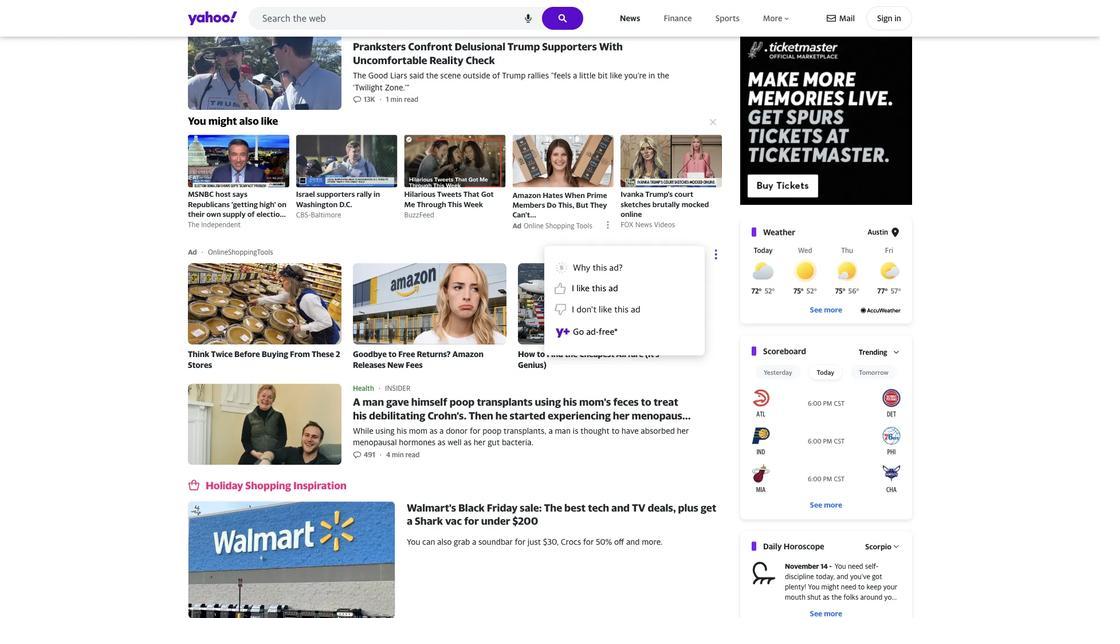 Task type: vqa. For each thing, say whether or not it's contained in the screenshot.
mocked
yes



Task type: locate. For each thing, give the bounding box(es) containing it.
6:00 pm cst for cha
[[808, 476, 845, 483]]

to up genius)
[[537, 350, 545, 359]]

you for need
[[835, 563, 846, 571]]

0 horizontal spatial ad
[[188, 248, 197, 256]]

0 vertical spatial poop
[[450, 396, 475, 408]]

using up started
[[535, 396, 561, 408]]

to up new
[[388, 350, 397, 359]]

her
[[613, 410, 629, 422], [677, 427, 689, 436], [474, 438, 486, 447]]

pm for phi
[[823, 438, 832, 445]]

treat
[[654, 396, 678, 408]]

amazon hates when prime members do this, but they can't...
[[512, 191, 607, 219]]

1 6:00 pm cst from the top
[[808, 400, 845, 407]]

0 vertical spatial also
[[239, 115, 259, 127]]

amazon inside the goodbye to free returns? amazon releases new fees
[[452, 350, 484, 359]]

2 vertical spatial cst
[[834, 476, 845, 483]]

poop inside while using his mom as a donor for poop transplants, a man is thought to have absorbed her menopausal hormones as well as her gut bacteria.
[[483, 427, 501, 436]]

tab list
[[752, 365, 901, 380]]

52 left 75 ° 56 °
[[807, 287, 814, 295]]

news inside ivanka trump's court sketches brutally mocked online fox news videos
[[635, 221, 652, 229]]

2 6:00 pm cst from the top
[[808, 438, 845, 445]]

ad inside i don't like this ad button
[[631, 304, 640, 315]]

shopping inside holiday shopping inspiration link
[[245, 480, 291, 492]]

2 52 from the left
[[807, 287, 814, 295]]

0 horizontal spatial might
[[208, 115, 237, 127]]

host
[[215, 190, 231, 199]]

you're
[[624, 71, 646, 80]]

i for i like this ad
[[572, 283, 574, 293]]

toolbar
[[827, 6, 912, 30]]

0 vertical spatial ad
[[608, 283, 618, 293]]

tab list containing yesterday
[[752, 365, 901, 380]]

search image
[[558, 14, 567, 23]]

2 vertical spatial and
[[837, 573, 848, 581]]

feces
[[613, 396, 639, 408]]

3 6:00 from the top
[[808, 476, 821, 483]]

the down their
[[188, 221, 199, 229]]

1 vertical spatial min
[[392, 451, 404, 459]]

his down debilitating on the bottom left of page
[[397, 427, 407, 436]]

toolbar containing mail
[[827, 6, 912, 30]]

of inside the good liars said the scene outside of trump rallies "feels a little bit like you're in the 'twilight zone.'"
[[492, 71, 500, 80]]

symptoms.
[[353, 423, 407, 436]]

of
[[492, 71, 500, 80], [247, 210, 255, 219], [821, 604, 827, 612]]

ad down ad? at the right of page
[[608, 283, 618, 293]]

more up the horoscope
[[824, 501, 842, 510]]

pranksters confront delusional trump supporters with uncomfortable reality check
[[353, 40, 623, 66]]

'twilight
[[353, 82, 383, 92]]

this down i like this ad button
[[614, 304, 629, 315]]

2 vertical spatial you
[[876, 604, 888, 612]]

13k · 1 min read
[[364, 96, 418, 104]]

2 75 from the left
[[835, 287, 842, 295]]

6:00 pm cst for det
[[808, 400, 845, 407]]

how to find the cheapest airfare (it's genius) link
[[518, 264, 683, 370]]

you need self- discipline today, and you've got plenty! you might need to keep your mouth shut as the folks around you make fools of themselves, or you may need to avoid a m
[[785, 563, 897, 619]]

75 left 56
[[835, 287, 842, 295]]

shopping right the holiday
[[245, 480, 291, 492]]

the up the 'twilight
[[353, 71, 366, 80]]

1 vertical spatial need
[[841, 583, 856, 591]]

1 i from the top
[[572, 283, 574, 293]]

0 vertical spatial 6:00
[[808, 400, 821, 407]]

ad down lies
[[188, 248, 197, 256]]

52
[[765, 287, 772, 295], [807, 287, 814, 295]]

why this ad?
[[573, 262, 623, 273]]

0 horizontal spatial his
[[353, 410, 367, 422]]

read down hormones
[[405, 451, 420, 459]]

0 horizontal spatial also
[[239, 115, 259, 127]]

supporters
[[317, 190, 355, 199]]

0 vertical spatial this
[[593, 262, 607, 273]]

1 vertical spatial of
[[247, 210, 255, 219]]

i left don't
[[572, 304, 574, 315]]

like inside i like this ad button
[[576, 283, 590, 293]]

1 horizontal spatial shopping
[[545, 222, 574, 230]]

outside
[[463, 71, 490, 80]]

1 see more from the top
[[810, 305, 842, 314]]

today right 'yesterday' button
[[817, 369, 834, 376]]

the left 'folks'
[[831, 593, 842, 601]]

2 vertical spatial of
[[821, 604, 827, 612]]

min
[[391, 96, 402, 104], [392, 451, 404, 459]]

2 vertical spatial pm
[[823, 476, 832, 483]]

walmart's black friday sale: the best tech and tv deals, plus get a shark vac for under $200
[[407, 502, 716, 528]]

min right 4
[[392, 451, 404, 459]]

1 horizontal spatial amazon
[[512, 191, 541, 200]]

2 i from the top
[[572, 304, 574, 315]]

news up pranksters
[[353, 29, 370, 37]]

man left is
[[555, 427, 571, 436]]

see for weather
[[810, 305, 822, 314]]

1 horizontal spatial today
[[817, 369, 834, 376]]

trump left "rallies"
[[502, 71, 526, 80]]

3 cst from the top
[[834, 476, 845, 483]]

2 cst from the top
[[834, 438, 845, 445]]

cst for det
[[834, 400, 845, 407]]

1 horizontal spatial ad
[[512, 222, 521, 230]]

min for confront
[[391, 96, 402, 104]]

° left 56
[[842, 287, 846, 295]]

insider
[[385, 385, 411, 393]]

soundbar
[[478, 537, 513, 547]]

1 horizontal spatial of
[[492, 71, 500, 80]]

in inside the good liars said the scene outside of trump rallies "feels a little bit like you're in the 'twilight zone.'"
[[648, 71, 655, 80]]

1 52 from the left
[[765, 287, 772, 295]]

0 vertical spatial and
[[611, 502, 630, 514]]

· down the independent
[[201, 247, 203, 256]]

online
[[621, 210, 642, 219]]

ad inside 'ad · onlineshoppingtools'
[[188, 248, 197, 256]]

weather
[[763, 228, 795, 237]]

8 ° from the left
[[898, 287, 901, 295]]

you down your
[[884, 593, 896, 601]]

0 vertical spatial of
[[492, 71, 500, 80]]

go ad-free* link
[[545, 323, 702, 344]]

for down then in the bottom left of the page
[[470, 427, 480, 436]]

0 vertical spatial amazon
[[512, 191, 541, 200]]

see more link for weather
[[752, 246, 901, 315]]

2 vertical spatial see more link
[[752, 610, 901, 619]]

for left 'just'
[[515, 537, 526, 547]]

of down 'getting
[[247, 210, 255, 219]]

in right you're
[[648, 71, 655, 80]]

a left little
[[573, 71, 577, 80]]

today down weather
[[754, 246, 773, 254]]

see up the horoscope
[[810, 501, 822, 510]]

0 horizontal spatial 52
[[765, 287, 772, 295]]

i like this ad button
[[550, 278, 690, 300]]

when
[[565, 191, 585, 200]]

1 ° from the left
[[759, 287, 762, 295]]

1 vertical spatial amazon
[[452, 350, 484, 359]]

72 ° 52 °
[[751, 287, 775, 295]]

the left best
[[544, 502, 562, 514]]

these
[[312, 350, 334, 359]]

of right fools
[[821, 604, 827, 612]]

you right the stories
[[244, 10, 260, 21]]

491 comments element
[[364, 451, 375, 460]]

news up the with
[[620, 13, 640, 23]]

1 vertical spatial i
[[572, 304, 574, 315]]

a inside the good liars said the scene outside of trump rallies "feels a little bit like you're in the 'twilight zone.'"
[[573, 71, 577, 80]]

or
[[868, 604, 874, 612]]

amazon inside amazon hates when prime members do this, but they can't...
[[512, 191, 541, 200]]

trump inside pranksters confront delusional trump supporters with uncomfortable reality check
[[508, 40, 540, 53]]

1 horizontal spatial in
[[648, 71, 655, 80]]

3 6:00 pm cst from the top
[[808, 476, 845, 483]]

° right 72 at the top right
[[772, 287, 775, 295]]

himself
[[411, 396, 447, 408]]

trump's
[[645, 190, 673, 199]]

° left 57
[[885, 287, 888, 295]]

more for daily horoscope
[[824, 610, 842, 619]]

a down themselves, in the bottom right of the page
[[844, 614, 848, 619]]

a right grab
[[472, 537, 476, 547]]

1 vertical spatial also
[[437, 537, 452, 547]]

0 vertical spatial 6:00 pm cst
[[808, 400, 845, 407]]

cst for phi
[[834, 438, 845, 445]]

2 vertical spatial in
[[374, 190, 380, 199]]

news down online
[[635, 221, 652, 229]]

1 horizontal spatial man
[[555, 427, 571, 436]]

to left have
[[612, 427, 619, 436]]

today inside today "button"
[[817, 369, 834, 376]]

° right 77
[[898, 287, 901, 295]]

see more down shut
[[810, 610, 842, 619]]

3 see more link from the top
[[752, 610, 901, 619]]

crocs
[[561, 537, 581, 547]]

health
[[353, 385, 374, 393]]

0 vertical spatial his
[[563, 396, 577, 408]]

· left 4
[[380, 451, 382, 459]]

1 horizontal spatial 75
[[835, 287, 842, 295]]

1 vertical spatial cst
[[834, 438, 845, 445]]

1 vertical spatial pm
[[823, 438, 832, 445]]

ivanka
[[621, 190, 644, 199]]

1 horizontal spatial might
[[821, 583, 839, 591]]

2 vertical spatial news
[[635, 221, 652, 229]]

3 see more from the top
[[810, 610, 842, 619]]

more
[[763, 13, 782, 23]]

0 horizontal spatial poop
[[450, 396, 475, 408]]

more down 75 ° 56 °
[[824, 305, 842, 314]]

1 vertical spatial news
[[353, 29, 370, 37]]

i for i don't like this ad
[[572, 304, 574, 315]]

13k
[[364, 96, 375, 104]]

0 vertical spatial see
[[810, 305, 822, 314]]

this inside i don't like this ad button
[[614, 304, 629, 315]]

of inside msnbc host says republicans 'getting high' on their own supply of election lies
[[247, 210, 255, 219]]

the
[[426, 71, 438, 80], [657, 71, 669, 80], [565, 350, 578, 359], [831, 593, 842, 601]]

as right shut
[[823, 593, 830, 601]]

more right fools
[[824, 610, 842, 619]]

rallies
[[528, 71, 549, 80]]

· left 1
[[380, 96, 381, 104]]

in right rally
[[374, 190, 380, 199]]

1 horizontal spatial the
[[353, 71, 366, 80]]

0 horizontal spatial shopping
[[245, 480, 291, 492]]

1 vertical spatial see more
[[810, 501, 842, 510]]

read down zone.'"
[[404, 96, 418, 104]]

0 vertical spatial see more
[[810, 305, 842, 314]]

i down why
[[572, 283, 574, 293]]

best
[[564, 502, 586, 514]]

° right 72 ° 52 °
[[801, 287, 804, 295]]

his down a
[[353, 410, 367, 422]]

you for might
[[188, 115, 206, 127]]

his up experiencing
[[563, 396, 577, 408]]

0 vertical spatial man
[[363, 396, 384, 408]]

1 vertical spatial the
[[188, 221, 199, 229]]

0 horizontal spatial in
[[374, 190, 380, 199]]

more button
[[761, 11, 792, 26]]

themselves,
[[829, 604, 866, 612]]

491 · 4 min read
[[364, 451, 420, 459]]

for down black
[[464, 515, 479, 528]]

read
[[404, 96, 418, 104], [405, 451, 420, 459]]

a inside you need self- discipline today, and you've got plenty! you might need to keep your mouth shut as the folks around you make fools of themselves, or you may need to avoid a m
[[844, 614, 848, 619]]

supply
[[223, 210, 246, 219]]

0 vertical spatial pm
[[823, 400, 832, 407]]

4 ° from the left
[[814, 287, 817, 295]]

0 horizontal spatial of
[[247, 210, 255, 219]]

walmart's black friday sale: the best tech and tv deals, plus get a shark vac for under $200 image
[[188, 502, 395, 619]]

0 vertical spatial read
[[404, 96, 418, 104]]

1 horizontal spatial using
[[535, 396, 561, 408]]

0 horizontal spatial her
[[474, 438, 486, 447]]

and right today,
[[837, 573, 848, 581]]

ad down i like this ad button
[[631, 304, 640, 315]]

2 ° from the left
[[772, 287, 775, 295]]

november 14 -
[[785, 563, 832, 571]]

2 6:00 from the top
[[808, 438, 821, 445]]

6:00 pm cst for phi
[[808, 438, 845, 445]]

1 vertical spatial ad link
[[188, 248, 201, 256]]

using inside a man gave himself poop transplants using his mom's feces to treat his debilitating crohn's. then he started experiencing her menopause symptoms.
[[535, 396, 561, 408]]

a left is
[[549, 427, 553, 436]]

1 6:00 from the top
[[808, 400, 821, 407]]

this inside i like this ad button
[[592, 283, 606, 293]]

poop up crohn's.
[[450, 396, 475, 408]]

through
[[417, 200, 446, 209]]

2 see from the top
[[810, 501, 822, 510]]

tomorrow button
[[851, 365, 897, 380]]

you've
[[850, 573, 870, 581]]

0 vertical spatial news
[[620, 13, 640, 23]]

ad down "can't..." on the top of page
[[512, 222, 521, 230]]

1 see from the top
[[810, 305, 822, 314]]

health · insider
[[353, 385, 411, 393]]

you right or
[[876, 604, 888, 612]]

1 pm from the top
[[823, 400, 832, 407]]

75 right 72 ° 52 °
[[793, 287, 801, 295]]

before
[[234, 350, 260, 359]]

0 vertical spatial using
[[535, 396, 561, 408]]

52 right 72 at the top right
[[765, 287, 772, 295]]

yesterday button
[[756, 365, 800, 380]]

see down 75 ° 52 °
[[810, 305, 822, 314]]

need down fools
[[800, 614, 815, 619]]

1 more from the top
[[824, 305, 842, 314]]

0 vertical spatial see more link
[[752, 246, 901, 315]]

$30,
[[543, 537, 559, 547]]

3 more from the top
[[824, 610, 842, 619]]

see more down 75 ° 56 °
[[810, 305, 842, 314]]

2 vertical spatial see more
[[810, 610, 842, 619]]

sign in
[[877, 13, 901, 23]]

plus
[[678, 502, 698, 514]]

that
[[463, 190, 479, 199]]

0 horizontal spatial amazon
[[452, 350, 484, 359]]

1 cst from the top
[[834, 400, 845, 407]]

need up 'folks'
[[841, 583, 856, 591]]

for inside walmart's black friday sale: the best tech and tv deals, plus get a shark vac for under $200
[[464, 515, 479, 528]]

1 vertical spatial poop
[[483, 427, 501, 436]]

the right said
[[426, 71, 438, 80]]

° left 77
[[856, 287, 859, 295]]

1 vertical spatial trump
[[502, 71, 526, 80]]

0 vertical spatial today
[[754, 246, 773, 254]]

1 vertical spatial ad
[[631, 304, 640, 315]]

horoscope
[[784, 542, 824, 551]]

from
[[290, 350, 310, 359]]

and left tv
[[611, 502, 630, 514]]

min for man
[[392, 451, 404, 459]]

ad link down "can't..." on the top of page
[[512, 222, 521, 230]]

0 horizontal spatial using
[[375, 427, 395, 436]]

3 see from the top
[[810, 610, 822, 619]]

the inside you need self- discipline today, and you've got plenty! you might need to keep your mouth shut as the folks around you make fools of themselves, or you may need to avoid a m
[[831, 593, 842, 601]]

the independent
[[188, 221, 241, 229]]

buzzfeed
[[404, 211, 434, 219]]

° left 75 ° 52 °
[[759, 287, 762, 295]]

make
[[785, 604, 802, 612]]

3 pm from the top
[[823, 476, 832, 483]]

75 for 75 ° 52 °
[[793, 287, 801, 295]]

holiday shopping inspiration
[[206, 480, 347, 492]]

1 vertical spatial read
[[405, 451, 420, 459]]

6:00 for atl
[[808, 400, 821, 407]]

1 see more link from the top
[[752, 246, 901, 315]]

videos
[[654, 221, 675, 229]]

2 vertical spatial this
[[614, 304, 629, 315]]

52 for 72 ° 52 °
[[765, 287, 772, 295]]

2
[[336, 350, 340, 359]]

her down the feces
[[613, 410, 629, 422]]

amazon right 'returns?'
[[452, 350, 484, 359]]

as left well
[[438, 438, 445, 447]]

her left gut
[[474, 438, 486, 447]]

° left 75 ° 56 °
[[814, 287, 817, 295]]

stories
[[197, 10, 227, 21]]

man down health · insider
[[363, 396, 384, 408]]

me
[[404, 200, 415, 209]]

of right the outside
[[492, 71, 500, 80]]

holiday
[[206, 480, 243, 492]]

find
[[547, 350, 563, 359]]

gut
[[488, 438, 500, 447]]

0 horizontal spatial man
[[363, 396, 384, 408]]

1 vertical spatial shopping
[[245, 480, 291, 492]]

4
[[386, 451, 390, 459]]

1 vertical spatial in
[[648, 71, 655, 80]]

poop up gut
[[483, 427, 501, 436]]

this down why this ad?
[[592, 283, 606, 293]]

a left shark
[[407, 515, 413, 528]]

1 75 from the left
[[793, 287, 801, 295]]

this left ad? at the right of page
[[593, 262, 607, 273]]

2 pm from the top
[[823, 438, 832, 445]]

0 vertical spatial her
[[613, 410, 629, 422]]

min right 1
[[391, 96, 402, 104]]

0 vertical spatial i
[[572, 283, 574, 293]]

14
[[821, 563, 828, 571]]

see more for weather
[[810, 305, 842, 314]]

2 vertical spatial 6:00 pm cst
[[808, 476, 845, 483]]

the right find
[[565, 350, 578, 359]]

trump up "rallies"
[[508, 40, 540, 53]]

see down shut
[[810, 610, 822, 619]]

debilitating
[[369, 410, 425, 422]]

got
[[872, 573, 882, 581]]

read for confront
[[404, 96, 418, 104]]

amazon up members
[[512, 191, 541, 200]]

see more up the horoscope
[[810, 501, 842, 510]]

and inside walmart's black friday sale: the best tech and tv deals, plus get a shark vac for under $200
[[611, 502, 630, 514]]

for inside while using his mom as a donor for poop transplants, a man is thought to have absorbed her menopausal hormones as well as her gut bacteria.
[[470, 427, 480, 436]]

0 vertical spatial the
[[353, 71, 366, 80]]

2 vertical spatial see
[[810, 610, 822, 619]]

ad for online
[[512, 222, 521, 230]]

view your locations image
[[890, 227, 901, 238]]

go
[[573, 327, 584, 337]]

1 vertical spatial her
[[677, 427, 689, 436]]

1 vertical spatial man
[[555, 427, 571, 436]]

1 vertical spatial 6:00 pm cst
[[808, 438, 845, 445]]

this
[[593, 262, 607, 273], [592, 283, 606, 293], [614, 304, 629, 315]]

1 vertical spatial ad
[[188, 248, 197, 256]]

6:00 for mia
[[808, 476, 821, 483]]

i
[[572, 283, 574, 293], [572, 304, 574, 315]]

shopping down amazon hates when prime members do this, but they can't...
[[545, 222, 574, 230]]

this,
[[558, 201, 574, 210]]

2 vertical spatial more
[[824, 610, 842, 619]]

1 horizontal spatial his
[[397, 427, 407, 436]]

75 for 75 ° 56 °
[[835, 287, 842, 295]]

to up menopause
[[641, 396, 651, 408]]

confront
[[408, 40, 452, 53]]

0 vertical spatial more
[[824, 305, 842, 314]]

2 vertical spatial his
[[397, 427, 407, 436]]

in inside israel supporters rally in washington d.c. cbs-baltimore
[[374, 190, 380, 199]]

msnbc
[[188, 190, 214, 199]]

None search field
[[249, 7, 583, 33]]

and right off
[[626, 537, 640, 547]]

2 horizontal spatial the
[[544, 502, 562, 514]]

washington
[[296, 200, 338, 209]]

need up you've
[[848, 563, 863, 571]]

1 horizontal spatial 52
[[807, 287, 814, 295]]

walmart's
[[407, 502, 456, 514]]

on
[[278, 200, 286, 209]]

1 horizontal spatial ad
[[631, 304, 640, 315]]

1 vertical spatial see
[[810, 501, 822, 510]]

the inside the good liars said the scene outside of trump rallies "feels a little bit like you're in the 'twilight zone.'"
[[353, 71, 366, 80]]

2 vertical spatial the
[[544, 502, 562, 514]]

more for weather
[[824, 305, 842, 314]]

in right "sign" on the top right
[[894, 13, 901, 23]]



Task type: describe. For each thing, give the bounding box(es) containing it.
like inside the good liars said the scene outside of trump rallies "feels a little bit like you're in the 'twilight zone.'"
[[610, 71, 622, 80]]

own
[[206, 210, 221, 219]]

accuweather image
[[861, 308, 901, 314]]

you can also grab a soundbar for just $30, crocs for 50% off and more.
[[407, 537, 663, 547]]

6:00 for ind
[[808, 438, 821, 445]]

0 vertical spatial need
[[848, 563, 863, 571]]

d.c.
[[339, 200, 352, 209]]

· for 13k · 1 min read
[[380, 96, 381, 104]]

why this ad? link
[[545, 257, 693, 278]]

and inside you need self- discipline today, and you've got plenty! you might need to keep your mouth shut as the folks around you make fools of themselves, or you may need to avoid a m
[[837, 573, 848, 581]]

a
[[353, 396, 360, 408]]

the good liars said the scene outside of trump rallies "feels a little bit like you're in the 'twilight zone.'"
[[353, 71, 669, 92]]

0 horizontal spatial ad link
[[188, 248, 201, 256]]

news for news · huffpost
[[353, 29, 370, 37]]

think twice before buying from these 2 stores
[[188, 350, 340, 370]]

free
[[398, 350, 415, 359]]

mia
[[756, 486, 766, 494]]

scene
[[440, 71, 461, 80]]

transplants,
[[504, 427, 546, 436]]

pm for det
[[823, 400, 832, 407]]

bit
[[598, 71, 608, 80]]

this
[[448, 200, 462, 209]]

· for 491 · 4 min read
[[380, 451, 382, 459]]

· for news · huffpost
[[375, 29, 376, 37]]

folks
[[844, 593, 858, 601]]

thought
[[580, 427, 610, 436]]

see more link for daily horoscope
[[752, 610, 901, 619]]

this inside the why this ad? link
[[593, 262, 607, 273]]

news for news
[[620, 13, 640, 23]]

to inside the goodbye to free returns? amazon releases new fees
[[388, 350, 397, 359]]

tv
[[632, 502, 646, 514]]

deals,
[[648, 502, 676, 514]]

may
[[785, 614, 798, 619]]

50%
[[596, 537, 612, 547]]

of inside you need self- discipline today, and you've got plenty! you might need to keep your mouth shut as the folks around you make fools of themselves, or you may need to avoid a m
[[821, 604, 827, 612]]

like inside i don't like this ad button
[[599, 304, 612, 315]]

his inside while using his mom as a donor for poop transplants, a man is thought to have absorbed her menopausal hormones as well as her gut bacteria.
[[397, 427, 407, 436]]

1 vertical spatial you
[[884, 593, 896, 601]]

'getting
[[231, 200, 258, 209]]

the right you're
[[657, 71, 669, 80]]

i don't like this ad button
[[555, 300, 694, 320]]

a left donor
[[439, 427, 444, 436]]

the for the independent
[[188, 221, 199, 229]]

today,
[[816, 573, 835, 581]]

man inside while using his mom as a donor for poop transplants, a man is thought to have absorbed her menopausal hormones as well as her gut bacteria.
[[555, 427, 571, 436]]

1 vertical spatial and
[[626, 537, 640, 547]]

to down you've
[[858, 583, 865, 591]]

well
[[448, 438, 462, 447]]

to inside how to find the cheapest airfare (it's genius)
[[537, 350, 545, 359]]

5 ° from the left
[[842, 287, 846, 295]]

shut
[[807, 593, 821, 601]]

advertisement region
[[740, 0, 912, 205]]

donor
[[446, 427, 468, 436]]

ad online shopping tools
[[512, 222, 592, 230]]

1 vertical spatial his
[[353, 410, 367, 422]]

trump inside the good liars said the scene outside of trump rallies "feels a little bit like you're in the 'twilight zone.'"
[[502, 71, 526, 80]]

ad for ·
[[188, 248, 197, 256]]

think
[[188, 350, 209, 359]]

read for man
[[405, 451, 420, 459]]

see more for daily horoscope
[[810, 610, 842, 619]]

bacteria.
[[502, 438, 533, 447]]

57
[[891, 287, 898, 295]]

you for can
[[407, 537, 420, 547]]

ad · onlineshoppingtools
[[188, 247, 273, 256]]

have
[[621, 427, 639, 436]]

her inside a man gave himself poop transplants using his mom's feces to treat his debilitating crohn's. then he started experiencing her menopause symptoms.
[[613, 410, 629, 422]]

ad-
[[586, 327, 599, 337]]

2 horizontal spatial her
[[677, 427, 689, 436]]

thu
[[841, 246, 853, 254]]

Search query text field
[[249, 7, 583, 30]]

finance
[[664, 13, 692, 23]]

independent
[[201, 221, 241, 229]]

ind
[[756, 448, 765, 456]]

to inside while using his mom as a donor for poop transplants, a man is thought to have absorbed her menopausal hormones as well as her gut bacteria.
[[612, 427, 619, 436]]

1
[[386, 96, 389, 104]]

tech
[[588, 502, 609, 514]]

around
[[860, 593, 882, 601]]

7 ° from the left
[[885, 287, 888, 295]]

why
[[573, 262, 590, 273]]

using inside while using his mom as a donor for poop transplants, a man is thought to have absorbed her menopausal hormones as well as her gut bacteria.
[[375, 427, 395, 436]]

you might also like
[[188, 115, 278, 127]]

austin
[[868, 228, 888, 236]]

msnbc host says republicans 'getting high' on their own supply of election lies
[[188, 190, 286, 229]]

more.
[[642, 537, 663, 547]]

2 horizontal spatial his
[[563, 396, 577, 408]]

grab
[[454, 537, 470, 547]]

ad inside i like this ad button
[[608, 283, 618, 293]]

cst for cha
[[834, 476, 845, 483]]

the inside how to find the cheapest airfare (it's genius)
[[565, 350, 578, 359]]

gave
[[386, 396, 409, 408]]

stores
[[188, 360, 212, 370]]

tools
[[576, 222, 592, 230]]

also for can
[[437, 537, 452, 547]]

a man gave himself poop transplants using his mom's feces to treat his debilitating crohn's. then he started experiencing her menopause symptoms.
[[353, 396, 688, 436]]

0 vertical spatial you
[[244, 10, 260, 21]]

0 vertical spatial in
[[894, 13, 901, 23]]

hates
[[543, 191, 563, 200]]

toggle to show ad feedback options image
[[602, 217, 614, 233]]

0 vertical spatial ad link
[[512, 222, 521, 230]]

6 ° from the left
[[856, 287, 859, 295]]

2 see more from the top
[[810, 501, 842, 510]]

also for might
[[239, 115, 259, 127]]

might inside you need self- discipline today, and you've got plenty! you might need to keep your mouth shut as the folks around you make fools of themselves, or you may need to avoid a m
[[821, 583, 839, 591]]

ad?
[[609, 262, 623, 273]]

$200
[[512, 515, 538, 528]]

for right the stories
[[229, 10, 242, 21]]

cbs-
[[296, 211, 311, 219]]

2 more from the top
[[824, 501, 842, 510]]

mouth
[[785, 593, 806, 601]]

see for daily horoscope
[[810, 610, 822, 619]]

sports
[[715, 13, 740, 23]]

to inside a man gave himself poop transplants using his mom's feces to treat his debilitating crohn's. then he started experiencing her menopause symptoms.
[[641, 396, 651, 408]]

the inside walmart's black friday sale: the best tech and tv deals, plus get a shark vac for under $200
[[544, 502, 562, 514]]

3 ° from the left
[[801, 287, 804, 295]]

how
[[518, 350, 535, 359]]

off
[[614, 537, 624, 547]]

they
[[590, 201, 607, 210]]

court
[[675, 190, 693, 199]]

as right well
[[464, 438, 472, 447]]

israel supporters rally in washington d.c. cbs-baltimore
[[296, 190, 380, 219]]

as right mom
[[430, 427, 437, 436]]

2 see more link from the top
[[752, 500, 901, 511]]

think twice before buying from these 2 stores link
[[188, 264, 353, 370]]

don't
[[576, 304, 597, 315]]

check
[[466, 54, 495, 66]]

high'
[[259, 200, 276, 209]]

13k comments element
[[364, 95, 375, 104]]

man inside a man gave himself poop transplants using his mom's feces to treat his debilitating crohn's. then he started experiencing her menopause symptoms.
[[363, 396, 384, 408]]

tomorrow
[[859, 369, 889, 376]]

close image
[[707, 116, 718, 128]]

plenty!
[[785, 583, 806, 591]]

baltimore
[[311, 211, 341, 219]]

today button
[[809, 365, 842, 380]]

0 vertical spatial shopping
[[545, 222, 574, 230]]

a inside walmart's black friday sale: the best tech and tv deals, plus get a shark vac for under $200
[[407, 515, 413, 528]]

cha
[[886, 486, 897, 494]]

for left 50%
[[583, 537, 594, 547]]

as inside you need self- discipline today, and you've got plenty! you might need to keep your mouth shut as the folks around you make fools of themselves, or you may need to avoid a m
[[823, 593, 830, 601]]

fees
[[406, 360, 423, 370]]

under
[[481, 515, 510, 528]]

pm for cha
[[823, 476, 832, 483]]

sale:
[[520, 502, 542, 514]]

the for the good liars said the scene outside of trump rallies "feels a little bit like you're in the 'twilight zone.'"
[[353, 71, 366, 80]]

poop inside a man gave himself poop transplants using his mom's feces to treat his debilitating crohn's. then he started experiencing her menopause symptoms.
[[450, 396, 475, 408]]

while
[[353, 427, 373, 436]]

go ad-free*
[[573, 327, 618, 337]]

52 for 75 ° 52 °
[[807, 287, 814, 295]]

to down fools
[[817, 614, 824, 619]]

view ad options image
[[708, 249, 724, 260]]

· for ad · onlineshoppingtools
[[201, 247, 203, 256]]

· for health · insider
[[379, 385, 380, 393]]

lies
[[188, 220, 199, 229]]

"feels
[[551, 71, 571, 80]]

menopause
[[632, 410, 688, 422]]

(it's
[[645, 350, 659, 359]]

0 vertical spatial might
[[208, 115, 237, 127]]

phi
[[887, 448, 896, 456]]

yesterday
[[764, 369, 792, 376]]

prime
[[587, 191, 607, 200]]

started
[[510, 410, 545, 422]]

2 vertical spatial need
[[800, 614, 815, 619]]



